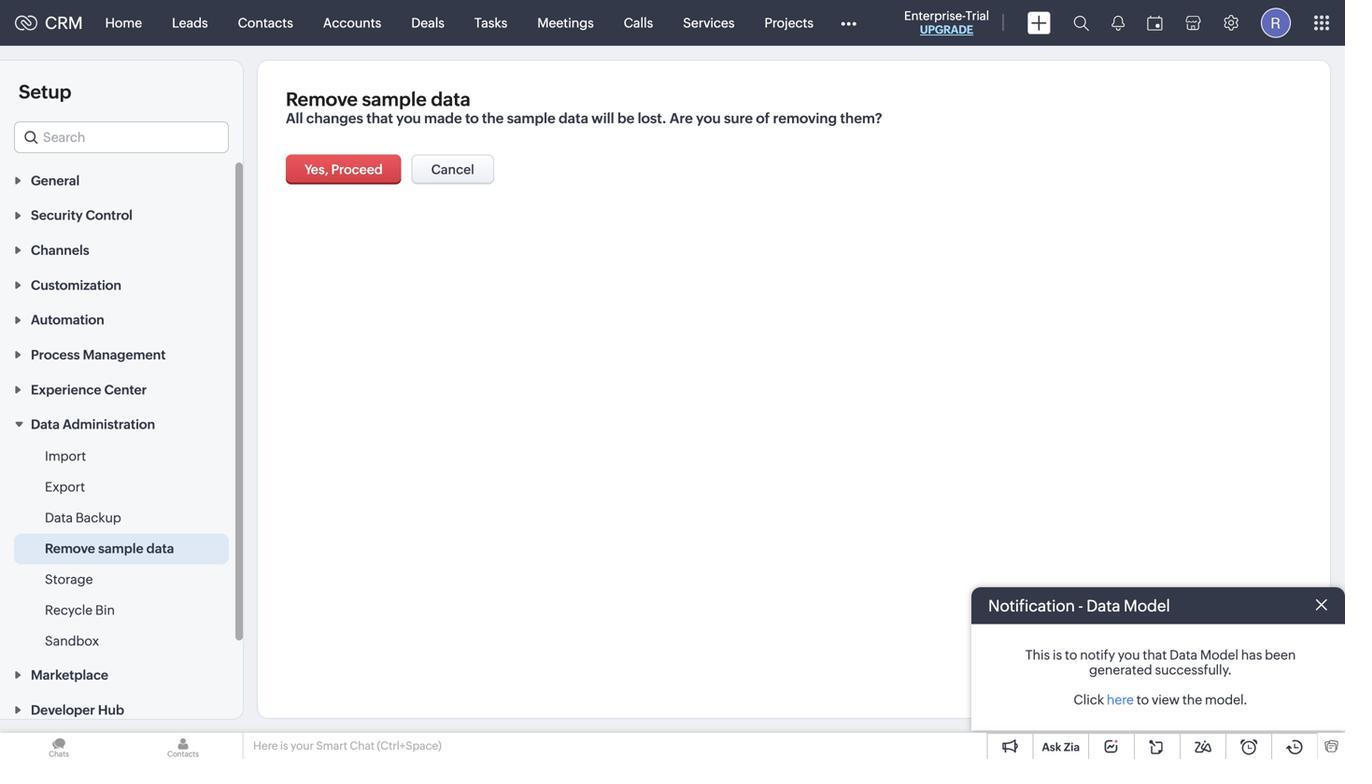 Task type: describe. For each thing, give the bounding box(es) containing it.
notify
[[1081, 648, 1116, 663]]

services
[[683, 15, 735, 30]]

data backup link
[[45, 509, 121, 528]]

backup
[[76, 511, 121, 526]]

data inside 'this is to notify you that data model has been generated successfully.'
[[1170, 648, 1198, 663]]

customization button
[[0, 267, 243, 302]]

that for to
[[1143, 648, 1168, 663]]

sandbox
[[45, 634, 99, 649]]

generated
[[1090, 663, 1153, 678]]

view
[[1152, 693, 1181, 708]]

model.
[[1206, 693, 1248, 708]]

setup
[[19, 81, 72, 103]]

that for data
[[367, 110, 393, 127]]

sandbox link
[[45, 632, 99, 651]]

crm link
[[15, 13, 83, 32]]

remove sample data link
[[45, 540, 174, 559]]

crm
[[45, 13, 83, 32]]

security control button
[[0, 198, 243, 232]]

search element
[[1063, 0, 1101, 46]]

management
[[83, 348, 166, 363]]

bin
[[95, 604, 115, 618]]

calendar image
[[1148, 15, 1164, 30]]

data backup
[[45, 511, 121, 526]]

click
[[1074, 693, 1105, 708]]

projects
[[765, 15, 814, 30]]

has
[[1242, 648, 1263, 663]]

you inside 'this is to notify you that data model has been generated successfully.'
[[1119, 648, 1141, 663]]

lost.
[[638, 110, 667, 127]]

create menu element
[[1017, 0, 1063, 45]]

is for this
[[1053, 648, 1063, 663]]

to inside remove sample data all changes that you made to the sample data will be lost. are you sure of removing them?
[[465, 110, 479, 127]]

import link
[[45, 447, 86, 466]]

sure
[[724, 110, 753, 127]]

contacts
[[238, 15, 293, 30]]

model inside 'this is to notify you that data model has been generated successfully.'
[[1201, 648, 1239, 663]]

enterprise-trial upgrade
[[905, 9, 990, 36]]

ask
[[1043, 742, 1062, 754]]

-
[[1079, 597, 1084, 615]]

data for remove sample data all changes that you made to the sample data will be lost. are you sure of removing them?
[[431, 89, 471, 110]]

logo image
[[15, 15, 37, 30]]

sample for remove sample data
[[98, 542, 144, 557]]

here
[[1107, 693, 1135, 708]]

all
[[286, 110, 303, 127]]

process management button
[[0, 337, 243, 372]]

deals link
[[397, 0, 460, 45]]

remove for remove sample data
[[45, 542, 95, 557]]

hub
[[98, 703, 124, 718]]

center
[[104, 383, 147, 398]]

recycle bin
[[45, 604, 115, 618]]

chat
[[350, 740, 375, 753]]

customization
[[31, 278, 121, 293]]

trial
[[966, 9, 990, 23]]

data inside region
[[45, 511, 73, 526]]

storage link
[[45, 571, 93, 589]]

here is your smart chat (ctrl+space)
[[253, 740, 442, 753]]

contacts link
[[223, 0, 308, 45]]

changes
[[306, 110, 364, 127]]

recycle
[[45, 604, 93, 618]]

security
[[31, 208, 83, 223]]

data administration
[[31, 418, 155, 432]]

enterprise-
[[905, 9, 966, 23]]

export
[[45, 480, 85, 495]]

security control
[[31, 208, 133, 223]]

to for click here to view the model.
[[1137, 693, 1150, 708]]

Search text field
[[15, 122, 228, 152]]

ask zia
[[1043, 742, 1080, 754]]

channels button
[[0, 232, 243, 267]]

(ctrl+space)
[[377, 740, 442, 753]]

here link
[[1107, 693, 1135, 708]]

zia
[[1065, 742, 1080, 754]]

notification - data model
[[989, 597, 1171, 615]]

this is to notify you that data model has been generated successfully.
[[1026, 648, 1297, 678]]

accounts link
[[308, 0, 397, 45]]

this
[[1026, 648, 1051, 663]]

marketplace
[[31, 668, 108, 683]]

them?
[[841, 110, 883, 127]]

developer hub button
[[0, 693, 243, 728]]

been
[[1266, 648, 1297, 663]]

made
[[424, 110, 462, 127]]



Task type: locate. For each thing, give the bounding box(es) containing it.
recycle bin link
[[45, 602, 115, 620]]

the inside remove sample data all changes that you made to the sample data will be lost. are you sure of removing them?
[[482, 110, 504, 127]]

to
[[465, 110, 479, 127], [1065, 648, 1078, 663], [1137, 693, 1150, 708]]

remove down 'accounts'
[[286, 89, 358, 110]]

tasks link
[[460, 0, 523, 45]]

general
[[31, 173, 80, 188]]

remove sample data all changes that you made to the sample data will be lost. are you sure of removing them?
[[286, 89, 883, 127]]

1 vertical spatial that
[[1143, 648, 1168, 663]]

1 vertical spatial the
[[1183, 693, 1203, 708]]

storage
[[45, 573, 93, 588]]

0 vertical spatial that
[[367, 110, 393, 127]]

meetings
[[538, 15, 594, 30]]

data for remove sample data
[[146, 542, 174, 557]]

are
[[670, 110, 693, 127]]

administration
[[63, 418, 155, 432]]

smart
[[316, 740, 348, 753]]

projects link
[[750, 0, 829, 45]]

data down the export link
[[45, 511, 73, 526]]

None button
[[286, 155, 402, 185], [412, 155, 494, 185], [286, 155, 402, 185], [412, 155, 494, 185]]

removing
[[773, 110, 838, 127]]

home
[[105, 15, 142, 30]]

2 horizontal spatial you
[[1119, 648, 1141, 663]]

1 vertical spatial is
[[280, 740, 288, 753]]

0 horizontal spatial to
[[465, 110, 479, 127]]

1 horizontal spatial that
[[1143, 648, 1168, 663]]

0 vertical spatial is
[[1053, 648, 1063, 663]]

automation
[[31, 313, 104, 328]]

here
[[253, 740, 278, 753]]

0 vertical spatial the
[[482, 110, 504, 127]]

1 horizontal spatial data
[[431, 89, 471, 110]]

1 horizontal spatial to
[[1065, 648, 1078, 663]]

marketplace button
[[0, 658, 243, 693]]

signals element
[[1101, 0, 1137, 46]]

general button
[[0, 163, 243, 198]]

0 horizontal spatial remove
[[45, 542, 95, 557]]

meetings link
[[523, 0, 609, 45]]

sample down backup
[[98, 542, 144, 557]]

remove inside remove sample data all changes that you made to the sample data will be lost. are you sure of removing them?
[[286, 89, 358, 110]]

is
[[1053, 648, 1063, 663], [280, 740, 288, 753]]

sample for remove sample data all changes that you made to the sample data will be lost. are you sure of removing them?
[[362, 89, 427, 110]]

that right changes
[[367, 110, 393, 127]]

data administration region
[[0, 442, 243, 658]]

leads link
[[157, 0, 223, 45]]

0 horizontal spatial you
[[396, 110, 421, 127]]

sample down deals
[[362, 89, 427, 110]]

remove sample data
[[45, 542, 174, 557]]

1 vertical spatial to
[[1065, 648, 1078, 663]]

0 vertical spatial to
[[465, 110, 479, 127]]

import
[[45, 449, 86, 464]]

0 vertical spatial remove
[[286, 89, 358, 110]]

you left made
[[396, 110, 421, 127]]

automation button
[[0, 302, 243, 337]]

Other Modules field
[[829, 8, 869, 38]]

1 horizontal spatial the
[[1183, 693, 1203, 708]]

you right notify
[[1119, 648, 1141, 663]]

2 horizontal spatial to
[[1137, 693, 1150, 708]]

to for this is to notify you that data model has been generated successfully.
[[1065, 648, 1078, 663]]

0 horizontal spatial that
[[367, 110, 393, 127]]

developer hub
[[31, 703, 124, 718]]

search image
[[1074, 15, 1090, 31]]

chats image
[[0, 734, 118, 760]]

that inside 'this is to notify you that data model has been generated successfully.'
[[1143, 648, 1168, 663]]

the right made
[[482, 110, 504, 127]]

profile element
[[1251, 0, 1303, 45]]

your
[[291, 740, 314, 753]]

control
[[86, 208, 133, 223]]

that inside remove sample data all changes that you made to the sample data will be lost. are you sure of removing them?
[[367, 110, 393, 127]]

signals image
[[1112, 15, 1125, 31]]

accounts
[[323, 15, 382, 30]]

0 vertical spatial model
[[1124, 597, 1171, 615]]

1 vertical spatial model
[[1201, 648, 1239, 663]]

data up view
[[1170, 648, 1198, 663]]

profile image
[[1262, 8, 1292, 38]]

2 horizontal spatial sample
[[507, 110, 556, 127]]

2 horizontal spatial data
[[559, 110, 589, 127]]

is left your
[[280, 740, 288, 753]]

remove up storage link
[[45, 542, 95, 557]]

contacts image
[[124, 734, 242, 760]]

tasks
[[475, 15, 508, 30]]

calls link
[[609, 0, 669, 45]]

deals
[[412, 15, 445, 30]]

upgrade
[[921, 23, 974, 36]]

data inside 'dropdown button'
[[31, 418, 60, 432]]

data
[[431, 89, 471, 110], [559, 110, 589, 127], [146, 542, 174, 557]]

1 horizontal spatial sample
[[362, 89, 427, 110]]

remove for remove sample data all changes that you made to the sample data will be lost. are you sure of removing them?
[[286, 89, 358, 110]]

data
[[31, 418, 60, 432], [45, 511, 73, 526], [1087, 597, 1121, 615], [1170, 648, 1198, 663]]

that up click here to view the model.
[[1143, 648, 1168, 663]]

1 horizontal spatial model
[[1201, 648, 1239, 663]]

0 horizontal spatial the
[[482, 110, 504, 127]]

model
[[1124, 597, 1171, 615], [1201, 648, 1239, 663]]

model up 'this is to notify you that data model has been generated successfully.'
[[1124, 597, 1171, 615]]

click here to view the model.
[[1074, 693, 1248, 708]]

channels
[[31, 243, 89, 258]]

export link
[[45, 478, 85, 497]]

1 horizontal spatial is
[[1053, 648, 1063, 663]]

None field
[[14, 122, 229, 153]]

1 vertical spatial remove
[[45, 542, 95, 557]]

will
[[592, 110, 615, 127]]

experience center button
[[0, 372, 243, 407]]

leads
[[172, 15, 208, 30]]

experience
[[31, 383, 101, 398]]

process management
[[31, 348, 166, 363]]

to inside 'this is to notify you that data model has been generated successfully.'
[[1065, 648, 1078, 663]]

developer
[[31, 703, 95, 718]]

you right are
[[696, 110, 721, 127]]

model left "has" at the bottom right of the page
[[1201, 648, 1239, 663]]

to left notify
[[1065, 648, 1078, 663]]

is right this
[[1053, 648, 1063, 663]]

you
[[396, 110, 421, 127], [696, 110, 721, 127], [1119, 648, 1141, 663]]

data up import
[[31, 418, 60, 432]]

1 horizontal spatial you
[[696, 110, 721, 127]]

the right view
[[1183, 693, 1203, 708]]

data right -
[[1087, 597, 1121, 615]]

is inside 'this is to notify you that data model has been generated successfully.'
[[1053, 648, 1063, 663]]

successfully.
[[1156, 663, 1233, 678]]

of
[[757, 110, 770, 127]]

create menu image
[[1028, 12, 1052, 34]]

1 horizontal spatial remove
[[286, 89, 358, 110]]

be
[[618, 110, 635, 127]]

0 horizontal spatial data
[[146, 542, 174, 557]]

the
[[482, 110, 504, 127], [1183, 693, 1203, 708]]

notification
[[989, 597, 1076, 615]]

to right made
[[465, 110, 479, 127]]

0 horizontal spatial model
[[1124, 597, 1171, 615]]

0 horizontal spatial sample
[[98, 542, 144, 557]]

that
[[367, 110, 393, 127], [1143, 648, 1168, 663]]

remove inside data administration region
[[45, 542, 95, 557]]

is for here
[[280, 740, 288, 753]]

to right here link at bottom right
[[1137, 693, 1150, 708]]

data inside region
[[146, 542, 174, 557]]

data administration button
[[0, 407, 243, 442]]

2 vertical spatial to
[[1137, 693, 1150, 708]]

0 horizontal spatial is
[[280, 740, 288, 753]]

sample left will
[[507, 110, 556, 127]]

experience center
[[31, 383, 147, 398]]

process
[[31, 348, 80, 363]]

calls
[[624, 15, 654, 30]]

home link
[[90, 0, 157, 45]]

sample inside remove sample data link
[[98, 542, 144, 557]]



Task type: vqa. For each thing, say whether or not it's contained in the screenshot.
is for This
yes



